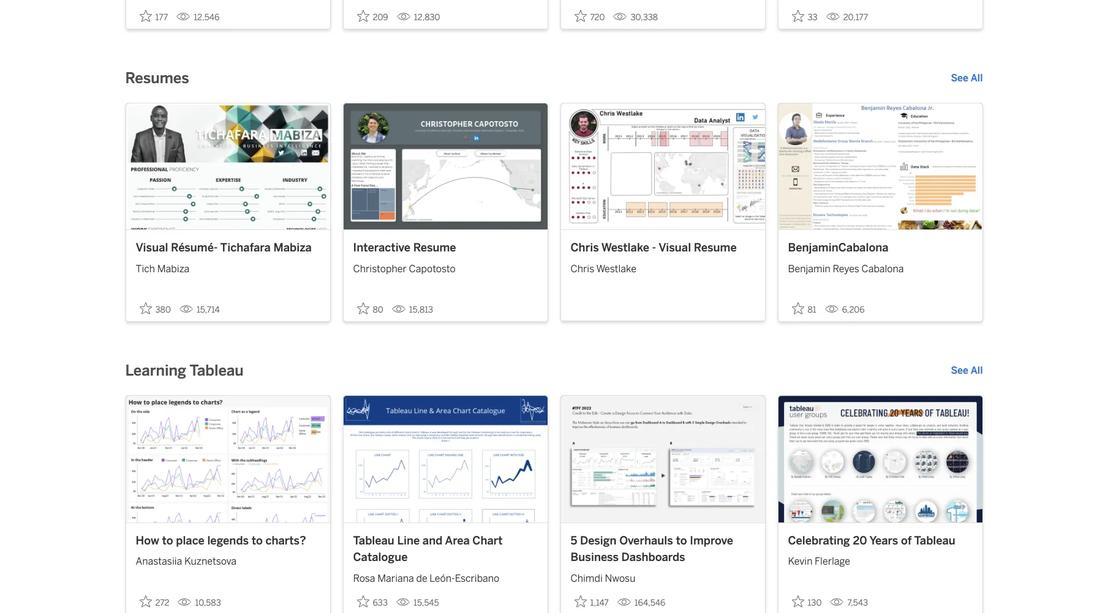 Task type: vqa. For each thing, say whether or not it's contained in the screenshot.


Task type: locate. For each thing, give the bounding box(es) containing it.
1 vertical spatial mabiza
[[157, 263, 189, 275]]

1 horizontal spatial mabiza
[[273, 242, 312, 255]]

1 see from the top
[[951, 72, 968, 84]]

7,543 views element
[[825, 593, 873, 614]]

legends
[[207, 535, 249, 548]]

1 all from the top
[[971, 72, 983, 84]]

christopher capotosto
[[353, 263, 456, 275]]

380
[[155, 305, 171, 316]]

years
[[869, 535, 898, 548]]

see for resumes
[[951, 72, 968, 84]]

1 vertical spatial see
[[951, 365, 968, 377]]

visual right - on the right top
[[659, 242, 691, 255]]

add favorite button containing 33
[[788, 6, 821, 26]]

30,338 views element
[[608, 7, 663, 27]]

resume up chris westlake link
[[694, 242, 737, 255]]

catalogue
[[353, 551, 408, 565]]

130
[[808, 598, 822, 609]]

westlake inside chris westlake link
[[596, 263, 636, 275]]

1 vertical spatial see all
[[951, 365, 983, 377]]

1 horizontal spatial to
[[252, 535, 263, 548]]

how to place legends to charts? link
[[136, 533, 320, 550]]

add favorite button containing 80
[[353, 299, 387, 319]]

0 horizontal spatial tableau
[[190, 362, 244, 380]]

business
[[571, 551, 619, 565]]

chris inside chris westlake - visual resume link
[[571, 242, 599, 255]]

resume
[[413, 242, 456, 255], [694, 242, 737, 255]]

add favorite button down kevin
[[788, 592, 825, 612]]

tableau right of
[[914, 535, 955, 548]]

3 to from the left
[[676, 535, 687, 548]]

interactive resume
[[353, 242, 456, 255]]

visual up tich
[[136, 242, 168, 255]]

Add Favorite button
[[353, 592, 391, 612]]

add favorite button down christopher on the left top
[[353, 299, 387, 319]]

flerlage
[[815, 556, 850, 568]]

chris
[[571, 242, 599, 255], [571, 263, 594, 275]]

tich mabiza
[[136, 263, 189, 275]]

0 horizontal spatial to
[[162, 535, 173, 548]]

anastasiia
[[136, 556, 182, 568]]

15,813
[[409, 305, 433, 316]]

rosa mariana de león-escribano
[[353, 573, 499, 585]]

add favorite button for 30,338
[[571, 6, 608, 26]]

1 resume from the left
[[413, 242, 456, 255]]

add favorite button containing 130
[[788, 592, 825, 612]]

westlake
[[601, 242, 649, 255], [596, 263, 636, 275]]

chris inside chris westlake link
[[571, 263, 594, 275]]

workbook thumbnail image for visual résumé- tichafara mabiza
[[126, 103, 330, 230]]

all for learning tableau
[[971, 365, 983, 377]]

2 horizontal spatial tableau
[[914, 535, 955, 548]]

add favorite button left 30,338
[[571, 6, 608, 26]]

0 vertical spatial chris
[[571, 242, 599, 255]]

all
[[971, 72, 983, 84], [971, 365, 983, 377]]

to inside 5 design overhauls to improve business dashboards
[[676, 535, 687, 548]]

to left charts?
[[252, 535, 263, 548]]

celebrating 20 years of tableau link
[[788, 533, 972, 550]]

0 vertical spatial westlake
[[601, 242, 649, 255]]

Add Favorite button
[[571, 592, 612, 612]]

and
[[423, 535, 442, 548]]

164,546 views element
[[612, 593, 670, 614]]

to
[[162, 535, 173, 548], [252, 535, 263, 548], [676, 535, 687, 548]]

workbook thumbnail image
[[126, 103, 330, 230], [343, 103, 547, 230], [561, 103, 765, 230], [778, 103, 982, 230], [126, 396, 330, 523], [343, 396, 547, 523], [561, 396, 765, 523], [778, 396, 982, 523]]

tableau inside tableau line and area chart catalogue
[[353, 535, 394, 548]]

resume up capotosto
[[413, 242, 456, 255]]

chris westlake - visual resume
[[571, 242, 737, 255]]

kuznetsova
[[184, 556, 236, 568]]

tableau
[[190, 362, 244, 380], [353, 535, 394, 548], [914, 535, 955, 548]]

nwosu
[[605, 573, 635, 585]]

0 vertical spatial see all link
[[951, 71, 983, 86]]

0 horizontal spatial resume
[[413, 242, 456, 255]]

visual résumé- tichafara mabiza link
[[136, 240, 320, 257]]

2 chris from the top
[[571, 263, 594, 275]]

0 horizontal spatial visual
[[136, 242, 168, 255]]

christopher
[[353, 263, 407, 275]]

1 vertical spatial see all link
[[951, 364, 983, 379]]

westlake down chris westlake - visual resume
[[596, 263, 636, 275]]

tableau up catalogue on the bottom of page
[[353, 535, 394, 548]]

1 horizontal spatial visual
[[659, 242, 691, 255]]

resumes
[[125, 69, 189, 87]]

how to place legends to charts?
[[136, 535, 306, 548]]

tich mabiza link
[[136, 257, 320, 277]]

benjamin reyes cabalona
[[788, 263, 904, 275]]

1 horizontal spatial resume
[[694, 242, 737, 255]]

2 see all from the top
[[951, 365, 983, 377]]

to right how
[[162, 535, 173, 548]]

1 vertical spatial all
[[971, 365, 983, 377]]

Add Favorite button
[[136, 299, 174, 319]]

chris for chris westlake - visual resume
[[571, 242, 599, 255]]

westlake for chris westlake
[[596, 263, 636, 275]]

learning
[[125, 362, 186, 380]]

Add Favorite button
[[136, 6, 172, 26]]

tableau right learning
[[190, 362, 244, 380]]

1 horizontal spatial tableau
[[353, 535, 394, 548]]

Add Favorite button
[[788, 299, 820, 319]]

see
[[951, 72, 968, 84], [951, 365, 968, 377]]

how
[[136, 535, 159, 548]]

resumes heading
[[125, 69, 189, 88]]

place
[[176, 535, 204, 548]]

2 horizontal spatial to
[[676, 535, 687, 548]]

westlake left - on the right top
[[601, 242, 649, 255]]

1 see all link from the top
[[951, 71, 983, 86]]

1 vertical spatial westlake
[[596, 263, 636, 275]]

Add Favorite button
[[571, 6, 608, 26], [788, 6, 821, 26], [353, 299, 387, 319], [788, 592, 825, 612]]

0 vertical spatial see
[[951, 72, 968, 84]]

add favorite button for 15,813
[[353, 299, 387, 319]]

1 chris from the top
[[571, 242, 599, 255]]

1 vertical spatial chris
[[571, 263, 594, 275]]

80
[[373, 305, 383, 316]]

1 to from the left
[[162, 535, 173, 548]]

633
[[373, 598, 388, 609]]

mabiza right tich
[[157, 263, 189, 275]]

0 horizontal spatial mabiza
[[157, 263, 189, 275]]

20,177
[[843, 12, 868, 23]]

westlake inside chris westlake - visual resume link
[[601, 242, 649, 255]]

overhauls
[[619, 535, 673, 548]]

2 all from the top
[[971, 365, 983, 377]]

to left the improve
[[676, 535, 687, 548]]

mabiza
[[273, 242, 312, 255], [157, 263, 189, 275]]

12,546 views element
[[172, 7, 224, 27]]

2 see all link from the top
[[951, 364, 983, 379]]

learning tableau heading
[[125, 362, 244, 381]]

15,545
[[413, 598, 439, 609]]

kevin flerlage link
[[788, 550, 972, 570]]

20
[[853, 535, 867, 548]]

2 see from the top
[[951, 365, 968, 377]]

1 see all from the top
[[951, 72, 983, 84]]

workbook thumbnail image for interactive resume
[[343, 103, 547, 230]]

visual
[[136, 242, 168, 255], [659, 242, 691, 255]]

see all learning tableau element
[[951, 364, 983, 379]]

capotosto
[[409, 263, 456, 275]]

de
[[416, 573, 427, 585]]

33
[[808, 12, 817, 23]]

0 vertical spatial all
[[971, 72, 983, 84]]

see for learning tableau
[[951, 365, 968, 377]]

add favorite button containing 720
[[571, 6, 608, 26]]

add favorite button left 20,177
[[788, 6, 821, 26]]

workbook thumbnail image for chris westlake - visual resume
[[561, 103, 765, 230]]

0 vertical spatial see all
[[951, 72, 983, 84]]

12,546
[[194, 12, 220, 23]]

81
[[808, 305, 816, 316]]

see all
[[951, 72, 983, 84], [951, 365, 983, 377]]

mabiza right tichafara
[[273, 242, 312, 255]]

see all link
[[951, 71, 983, 86], [951, 364, 983, 379]]



Task type: describe. For each thing, give the bounding box(es) containing it.
dashboards
[[621, 551, 685, 565]]

2 visual from the left
[[659, 242, 691, 255]]

-
[[652, 242, 656, 255]]

line
[[397, 535, 420, 548]]

1,147
[[590, 598, 609, 609]]

see all link for resumes
[[951, 71, 983, 86]]

see all for resumes
[[951, 72, 983, 84]]

kevin flerlage
[[788, 556, 850, 568]]

chart
[[472, 535, 503, 548]]

charts?
[[265, 535, 306, 548]]

15,714 views element
[[174, 300, 225, 321]]

benjamin reyes cabalona link
[[788, 257, 972, 277]]

workbook thumbnail image for 5 design overhauls to improve business dashboards
[[561, 396, 765, 523]]

7,543
[[847, 598, 868, 609]]

15,813 views element
[[387, 300, 438, 321]]

10,583 views element
[[173, 593, 226, 614]]

chimdi nwosu
[[571, 573, 635, 585]]

design
[[580, 535, 617, 548]]

tich
[[136, 263, 155, 275]]

Add Favorite button
[[136, 592, 173, 612]]

20,177 views element
[[821, 7, 873, 27]]

interactive resume link
[[353, 240, 537, 257]]

177
[[155, 12, 168, 23]]

workbook thumbnail image for how to place legends to charts?
[[126, 396, 330, 523]]

5 design overhauls to improve business dashboards
[[571, 535, 733, 565]]

0 vertical spatial mabiza
[[273, 242, 312, 255]]

workbook thumbnail image for celebrating 20 years of tableau
[[778, 396, 982, 523]]

rosa
[[353, 573, 375, 585]]

272
[[155, 598, 169, 609]]

all for resumes
[[971, 72, 983, 84]]

Add Favorite button
[[353, 6, 392, 26]]

tableau line and area chart catalogue link
[[353, 533, 537, 567]]

6,206
[[842, 305, 865, 316]]

improve
[[690, 535, 733, 548]]

chris westlake
[[571, 263, 636, 275]]

tableau inside heading
[[190, 362, 244, 380]]

kevin
[[788, 556, 812, 568]]

30,338
[[631, 12, 658, 23]]

christopher capotosto link
[[353, 257, 537, 277]]

león-
[[430, 573, 455, 585]]

interactive
[[353, 242, 410, 255]]

164,546
[[634, 598, 665, 609]]

cabalona
[[861, 263, 904, 275]]

reyes
[[833, 263, 859, 275]]

area
[[445, 535, 470, 548]]

workbook thumbnail image for tableau line and area chart catalogue
[[343, 396, 547, 523]]

5
[[571, 535, 577, 548]]

benjamincabalona
[[788, 242, 889, 255]]

westlake for chris westlake - visual resume
[[601, 242, 649, 255]]

chris westlake link
[[571, 257, 755, 277]]

benjamincabalona link
[[788, 240, 972, 257]]

of
[[901, 535, 912, 548]]

720
[[590, 12, 605, 23]]

résumé-
[[171, 242, 218, 255]]

anastasiia kuznetsova link
[[136, 550, 320, 570]]

see all link for learning tableau
[[951, 364, 983, 379]]

tichafara
[[220, 242, 271, 255]]

learning tableau
[[125, 362, 244, 380]]

mariana
[[377, 573, 414, 585]]

escribano
[[455, 573, 499, 585]]

chimdi
[[571, 573, 603, 585]]

see all resumes element
[[951, 71, 983, 86]]

5 design overhauls to improve business dashboards link
[[571, 533, 755, 567]]

chimdi nwosu link
[[571, 567, 755, 587]]

chris westlake - visual resume link
[[571, 240, 755, 257]]

6,206 views element
[[820, 300, 870, 321]]

12,830
[[414, 12, 440, 23]]

anastasiia kuznetsova
[[136, 556, 236, 568]]

12,830 views element
[[392, 7, 445, 27]]

2 to from the left
[[252, 535, 263, 548]]

15,545 views element
[[391, 593, 444, 614]]

15,714
[[197, 305, 220, 316]]

celebrating
[[788, 535, 850, 548]]

workbook thumbnail image for benjamincabalona
[[778, 103, 982, 230]]

tableau line and area chart catalogue
[[353, 535, 503, 565]]

rosa mariana de león-escribano link
[[353, 567, 537, 587]]

1 visual from the left
[[136, 242, 168, 255]]

add favorite button for 20,177
[[788, 6, 821, 26]]

2 resume from the left
[[694, 242, 737, 255]]

see all for learning tableau
[[951, 365, 983, 377]]

benjamin
[[788, 263, 830, 275]]

add favorite button for 7,543
[[788, 592, 825, 612]]

celebrating 20 years of tableau
[[788, 535, 955, 548]]

10,583
[[195, 598, 221, 609]]

visual résumé- tichafara mabiza
[[136, 242, 312, 255]]

209
[[373, 12, 388, 23]]

chris for chris westlake
[[571, 263, 594, 275]]



